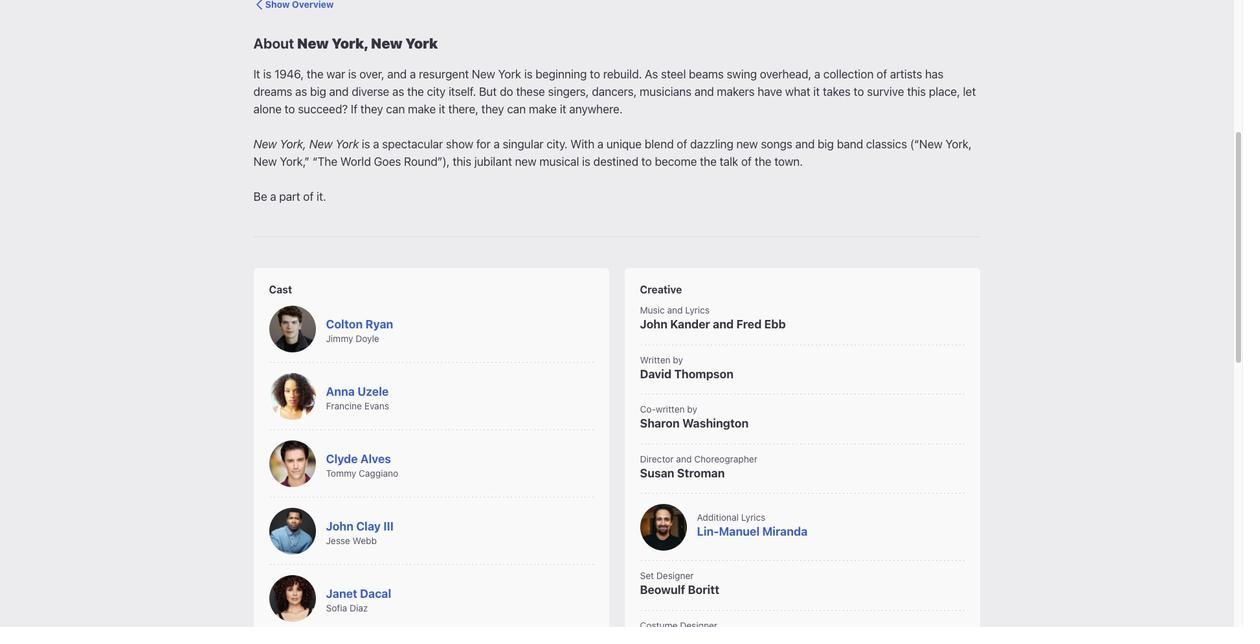 Task type: locate. For each thing, give the bounding box(es) containing it.
0 horizontal spatial this
[[453, 155, 472, 168]]

0 vertical spatial york
[[406, 35, 438, 52]]

2 horizontal spatial york
[[498, 67, 522, 81]]

this down artists
[[908, 85, 926, 98]]

jesse
[[326, 535, 350, 546]]

show
[[446, 137, 474, 151]]

lyrics
[[686, 304, 710, 315], [741, 512, 766, 523]]

to up 'dancers,'
[[590, 67, 601, 81]]

1 as from the left
[[295, 85, 307, 98]]

1 can from the left
[[386, 102, 405, 116]]

0 vertical spatial big
[[310, 85, 326, 98]]

makers
[[717, 85, 755, 98]]

anywhere.
[[570, 102, 623, 116]]

swing
[[727, 67, 757, 81]]

goes
[[374, 155, 401, 168]]

0 vertical spatial john
[[640, 317, 668, 331]]

cast
[[269, 284, 292, 295]]

it
[[814, 85, 820, 98], [439, 102, 446, 116], [560, 102, 567, 116]]

1 horizontal spatial big
[[818, 137, 834, 151]]

lyrics up lin-manuel miranda link
[[741, 512, 766, 523]]

2 they from the left
[[482, 102, 504, 116]]

world
[[341, 155, 371, 168]]

big left band
[[818, 137, 834, 151]]

1 horizontal spatial york,
[[332, 35, 368, 52]]

dacal
[[360, 587, 391, 600]]

1 horizontal spatial as
[[392, 85, 404, 98]]

and up town.
[[796, 137, 815, 151]]

0 horizontal spatial they
[[361, 102, 383, 116]]

janet
[[326, 587, 358, 600]]

beams
[[689, 67, 724, 81]]

1 vertical spatial york
[[498, 67, 522, 81]]

clyde alves link
[[326, 452, 391, 466]]

is up world
[[362, 137, 370, 151]]

colton ryan image
[[269, 306, 316, 352]]

1 vertical spatial new
[[515, 155, 537, 168]]

be
[[254, 190, 267, 203]]

alves
[[361, 452, 391, 466]]

survive
[[867, 85, 905, 98]]

john
[[640, 317, 668, 331], [326, 519, 354, 533]]

diverse
[[352, 85, 390, 98]]

but
[[479, 85, 497, 98]]

new up "the
[[309, 137, 333, 151]]

2 horizontal spatial york,
[[946, 137, 972, 151]]

it
[[254, 67, 260, 81]]

to inside is a spectacular show for a singular city. with a unique blend of dazzling new songs and big band classics ("new york, new york," "the world goes round"), this jubilant new musical is destined to become the talk of the town.
[[642, 155, 652, 168]]

as down 1946,
[[295, 85, 307, 98]]

can
[[386, 102, 405, 116], [507, 102, 526, 116]]

itself.
[[449, 85, 476, 98]]

and up stroman
[[677, 453, 692, 464]]

york inside the it is 1946, the war is over, and a resurgent new york is beginning to rebuild. as steel beams swing overhead, a collection of artists has dreams as big and diverse as the city itself. but do these singers, dancers, musicians and makers have what it takes to survive this place, let alone to succeed? if they can make it there, they can make it anywhere.
[[498, 67, 522, 81]]

musicians
[[640, 85, 692, 98]]

by right written
[[688, 404, 698, 415]]

make down city
[[408, 102, 436, 116]]

as
[[295, 85, 307, 98], [392, 85, 404, 98]]

new down singular
[[515, 155, 537, 168]]

york up world
[[336, 137, 359, 151]]

the
[[307, 67, 324, 81], [407, 85, 424, 98], [700, 155, 717, 168], [755, 155, 772, 168]]

of left it.
[[303, 190, 314, 203]]

1 vertical spatial by
[[688, 404, 698, 415]]

colton
[[326, 317, 363, 331]]

if
[[351, 102, 358, 116]]

1 vertical spatial john
[[326, 519, 354, 533]]

fred
[[737, 317, 762, 331]]

jimmy
[[326, 333, 353, 344]]

clyde
[[326, 452, 358, 466]]

doyle
[[356, 333, 379, 344]]

1 horizontal spatial can
[[507, 102, 526, 116]]

can down do
[[507, 102, 526, 116]]

big
[[310, 85, 326, 98], [818, 137, 834, 151]]

singers,
[[548, 85, 589, 98]]

written
[[656, 404, 685, 415]]

new
[[737, 137, 758, 151], [515, 155, 537, 168]]

to
[[590, 67, 601, 81], [854, 85, 864, 98], [285, 102, 295, 116], [642, 155, 652, 168]]

john down music
[[640, 317, 668, 331]]

0 vertical spatial by
[[673, 354, 683, 365]]

co-
[[640, 404, 656, 415]]

york, up war
[[332, 35, 368, 52]]

make down 'these'
[[529, 102, 557, 116]]

lyrics up kander
[[686, 304, 710, 315]]

new up talk
[[737, 137, 758, 151]]

clay
[[356, 519, 381, 533]]

1 horizontal spatial make
[[529, 102, 557, 116]]

they down but
[[482, 102, 504, 116]]

anna uzele image
[[269, 373, 316, 420]]

iii
[[384, 519, 394, 533]]

1 horizontal spatial new
[[737, 137, 758, 151]]

has
[[926, 67, 944, 81]]

is right war
[[348, 67, 357, 81]]

lin-manuel miranda link
[[697, 525, 808, 538]]

york
[[406, 35, 438, 52], [498, 67, 522, 81], [336, 137, 359, 151]]

0 horizontal spatial make
[[408, 102, 436, 116]]

1 horizontal spatial this
[[908, 85, 926, 98]]

these
[[516, 85, 545, 98]]

unique
[[607, 137, 642, 151]]

0 horizontal spatial can
[[386, 102, 405, 116]]

they down diverse
[[361, 102, 383, 116]]

0 vertical spatial lyrics
[[686, 304, 710, 315]]

by right the written
[[673, 354, 683, 365]]

become
[[655, 155, 697, 168]]

0 horizontal spatial lyrics
[[686, 304, 710, 315]]

songs
[[761, 137, 793, 151]]

0 horizontal spatial york
[[336, 137, 359, 151]]

1 vertical spatial big
[[818, 137, 834, 151]]

is
[[263, 67, 272, 81], [348, 67, 357, 81], [524, 67, 533, 81], [362, 137, 370, 151], [582, 155, 591, 168]]

1 vertical spatial lyrics
[[741, 512, 766, 523]]

and down war
[[329, 85, 349, 98]]

2 as from the left
[[392, 85, 404, 98]]

additional
[[697, 512, 739, 523]]

takes
[[823, 85, 851, 98]]

is up 'these'
[[524, 67, 533, 81]]

it down singers, at the left of page
[[560, 102, 567, 116]]

of up the 'become'
[[677, 137, 688, 151]]

john clay iii jesse webb
[[326, 519, 394, 546]]

0 horizontal spatial big
[[310, 85, 326, 98]]

director
[[640, 453, 674, 464]]

it right the what
[[814, 85, 820, 98]]

0 horizontal spatial new
[[515, 155, 537, 168]]

new left york,"
[[254, 155, 277, 168]]

york, up york,"
[[280, 137, 306, 151]]

new up war
[[297, 35, 329, 52]]

and left the fred
[[713, 317, 734, 331]]

as right diverse
[[392, 85, 404, 98]]

lyrics inside the additional lyrics lin-manuel miranda
[[741, 512, 766, 523]]

town.
[[775, 155, 803, 168]]

as
[[645, 67, 658, 81]]

is down with
[[582, 155, 591, 168]]

york, right ("new
[[946, 137, 972, 151]]

1 they from the left
[[361, 102, 383, 116]]

0 horizontal spatial as
[[295, 85, 307, 98]]

new up over,
[[371, 35, 403, 52]]

john inside john clay iii jesse webb
[[326, 519, 354, 533]]

1 horizontal spatial john
[[640, 317, 668, 331]]

john clay iii link
[[326, 519, 394, 533]]

they
[[361, 102, 383, 116], [482, 102, 504, 116]]

classics
[[867, 137, 908, 151]]

new york, new york
[[254, 137, 359, 151]]

john up jesse
[[326, 519, 354, 533]]

0 horizontal spatial by
[[673, 354, 683, 365]]

and
[[388, 67, 407, 81], [329, 85, 349, 98], [695, 85, 714, 98], [796, 137, 815, 151], [668, 304, 683, 315], [713, 317, 734, 331], [677, 453, 692, 464]]

big inside is a spectacular show for a singular city. with a unique blend of dazzling new songs and big band classics ("new york, new york," "the world goes round"), this jubilant new musical is destined to become the talk of the town.
[[818, 137, 834, 151]]

big up the succeed?
[[310, 85, 326, 98]]

janet dacal sofia diaz
[[326, 587, 391, 614]]

and inside is a spectacular show for a singular city. with a unique blend of dazzling new songs and big band classics ("new york, new york," "the world goes round"), this jubilant new musical is destined to become the talk of the town.
[[796, 137, 815, 151]]

this inside is a spectacular show for a singular city. with a unique blend of dazzling new songs and big band classics ("new york, new york," "the world goes round"), this jubilant new musical is destined to become the talk of the town.
[[453, 155, 472, 168]]

francine
[[326, 400, 362, 411]]

1946,
[[275, 67, 304, 81]]

it down city
[[439, 102, 446, 116]]

about
[[254, 35, 294, 52]]

is a spectacular show for a singular city. with a unique blend of dazzling new songs and big band classics ("new york, new york," "the world goes round"), this jubilant new musical is destined to become the talk of the town.
[[254, 137, 972, 168]]

this down the "show"
[[453, 155, 472, 168]]

do
[[500, 85, 513, 98]]

boritt
[[688, 583, 720, 597]]

1 vertical spatial this
[[453, 155, 472, 168]]

0 horizontal spatial york,
[[280, 137, 306, 151]]

the down dazzling
[[700, 155, 717, 168]]

by
[[673, 354, 683, 365], [688, 404, 698, 415]]

dreams
[[254, 85, 292, 98]]

0 vertical spatial this
[[908, 85, 926, 98]]

colton ryan jimmy doyle
[[326, 317, 393, 344]]

new up but
[[472, 67, 495, 81]]

1 horizontal spatial lyrics
[[741, 512, 766, 523]]

webb
[[353, 535, 377, 546]]

can down diverse
[[386, 102, 405, 116]]

singular
[[503, 137, 544, 151]]

york up resurgent
[[406, 35, 438, 52]]

york up do
[[498, 67, 522, 81]]

2 vertical spatial york
[[336, 137, 359, 151]]

artists
[[890, 67, 923, 81]]

clyde alves tommy caggiano
[[326, 452, 399, 479]]

0 horizontal spatial john
[[326, 519, 354, 533]]

1 make from the left
[[408, 102, 436, 116]]

1 horizontal spatial they
[[482, 102, 504, 116]]

to down blend
[[642, 155, 652, 168]]

what
[[786, 85, 811, 98]]

1 horizontal spatial by
[[688, 404, 698, 415]]

david
[[640, 367, 672, 381]]

of up survive
[[877, 67, 888, 81]]

creative
[[640, 284, 682, 295]]



Task type: describe. For each thing, give the bounding box(es) containing it.
sharon
[[640, 417, 680, 430]]

miranda
[[763, 525, 808, 538]]

be a part of it.
[[254, 190, 326, 203]]

new down alone
[[254, 137, 277, 151]]

anna
[[326, 385, 355, 398]]

succeed?
[[298, 102, 348, 116]]

a right the for on the left
[[494, 137, 500, 151]]

it.
[[317, 190, 326, 203]]

tommy
[[326, 468, 356, 479]]

janet dacal image
[[269, 575, 316, 622]]

and right over,
[[388, 67, 407, 81]]

there,
[[448, 102, 479, 116]]

a left resurgent
[[410, 67, 416, 81]]

talk
[[720, 155, 739, 168]]

is right it
[[263, 67, 272, 81]]

0 vertical spatial new
[[737, 137, 758, 151]]

a right with
[[598, 137, 604, 151]]

to right alone
[[285, 102, 295, 116]]

the left city
[[407, 85, 424, 98]]

and inside 'director and choreographer susan stroman'
[[677, 453, 692, 464]]

director and choreographer susan stroman
[[640, 453, 758, 480]]

set
[[640, 570, 654, 581]]

0 horizontal spatial it
[[439, 102, 446, 116]]

"the
[[313, 155, 338, 168]]

about new york, new york
[[254, 35, 438, 52]]

music and lyrics john kander and fred ebb
[[640, 304, 786, 331]]

part
[[279, 190, 300, 203]]

ryan
[[366, 317, 393, 331]]

this inside the it is 1946, the war is over, and a resurgent new york is beginning to rebuild. as steel beams swing overhead, a collection of artists has dreams as big and diverse as the city itself. but do these singers, dancers, musicians and makers have what it takes to survive this place, let alone to succeed? if they can make it there, they can make it anywhere.
[[908, 85, 926, 98]]

lyrics inside music and lyrics john kander and fred ebb
[[686, 304, 710, 315]]

lin-manuel miranda image
[[640, 504, 687, 551]]

blend
[[645, 137, 674, 151]]

steel
[[661, 67, 686, 81]]

musical
[[540, 155, 579, 168]]

lin-
[[697, 525, 719, 538]]

a up the goes
[[373, 137, 379, 151]]

have
[[758, 85, 783, 98]]

thompson
[[675, 367, 734, 381]]

the left war
[[307, 67, 324, 81]]

destined
[[594, 155, 639, 168]]

anna uzele francine evans
[[326, 385, 389, 411]]

janet dacal link
[[326, 587, 391, 600]]

with
[[571, 137, 595, 151]]

anna uzele link
[[326, 385, 389, 398]]

("new
[[910, 137, 943, 151]]

ebb
[[765, 317, 786, 331]]

manuel
[[719, 525, 760, 538]]

over,
[[360, 67, 385, 81]]

and down beams
[[695, 85, 714, 98]]

clyde alves image
[[269, 440, 316, 487]]

let
[[964, 85, 976, 98]]

round"),
[[404, 155, 450, 168]]

john clay iii image
[[269, 508, 316, 554]]

written by david thompson
[[640, 354, 734, 381]]

alone
[[254, 102, 282, 116]]

diaz
[[350, 603, 368, 614]]

kander
[[671, 317, 711, 331]]

choreographer
[[695, 453, 758, 464]]

dazzling
[[690, 137, 734, 151]]

dancers,
[[592, 85, 637, 98]]

city.
[[547, 137, 568, 151]]

of right talk
[[742, 155, 752, 168]]

1 horizontal spatial it
[[560, 102, 567, 116]]

of inside the it is 1946, the war is over, and a resurgent new york is beginning to rebuild. as steel beams swing overhead, a collection of artists has dreams as big and diverse as the city itself. but do these singers, dancers, musicians and makers have what it takes to survive this place, let alone to succeed? if they can make it there, they can make it anywhere.
[[877, 67, 888, 81]]

resurgent
[[419, 67, 469, 81]]

susan
[[640, 466, 675, 480]]

new inside is a spectacular show for a singular city. with a unique blend of dazzling new songs and big band classics ("new york, new york," "the world goes round"), this jubilant new musical is destined to become the talk of the town.
[[254, 155, 277, 168]]

for
[[477, 137, 491, 151]]

co-written by sharon washington
[[640, 404, 749, 430]]

to down 'collection' at the top right
[[854, 85, 864, 98]]

washington
[[683, 417, 749, 430]]

stroman
[[677, 466, 725, 480]]

new inside the it is 1946, the war is over, and a resurgent new york is beginning to rebuild. as steel beams swing overhead, a collection of artists has dreams as big and diverse as the city itself. but do these singers, dancers, musicians and makers have what it takes to survive this place, let alone to succeed? if they can make it there, they can make it anywhere.
[[472, 67, 495, 81]]

evans
[[365, 400, 389, 411]]

collection
[[824, 67, 874, 81]]

uzele
[[358, 385, 389, 398]]

additional lyrics lin-manuel miranda
[[697, 512, 808, 538]]

2 horizontal spatial it
[[814, 85, 820, 98]]

designer
[[657, 570, 694, 581]]

1 horizontal spatial york
[[406, 35, 438, 52]]

a left 'collection' at the top right
[[815, 67, 821, 81]]

and up kander
[[668, 304, 683, 315]]

band
[[837, 137, 864, 151]]

caggiano
[[359, 468, 399, 479]]

big inside the it is 1946, the war is over, and a resurgent new york is beginning to rebuild. as steel beams swing overhead, a collection of artists has dreams as big and diverse as the city itself. but do these singers, dancers, musicians and makers have what it takes to survive this place, let alone to succeed? if they can make it there, they can make it anywhere.
[[310, 85, 326, 98]]

2 can from the left
[[507, 102, 526, 116]]

rebuild.
[[603, 67, 642, 81]]

a right the be
[[270, 190, 276, 203]]

spectacular
[[382, 137, 443, 151]]

beowulf
[[640, 583, 686, 597]]

york, inside is a spectacular show for a singular city. with a unique blend of dazzling new songs and big band classics ("new york, new york," "the world goes round"), this jubilant new musical is destined to become the talk of the town.
[[946, 137, 972, 151]]

it is 1946, the war is over, and a resurgent new york is beginning to rebuild. as steel beams swing overhead, a collection of artists has dreams as big and diverse as the city itself. but do these singers, dancers, musicians and makers have what it takes to survive this place, let alone to succeed? if they can make it there, they can make it anywhere.
[[254, 67, 976, 116]]

set designer beowulf boritt
[[640, 570, 720, 597]]

war
[[327, 67, 345, 81]]

city
[[427, 85, 446, 98]]

by inside written by david thompson
[[673, 354, 683, 365]]

jubilant
[[475, 155, 512, 168]]

2 make from the left
[[529, 102, 557, 116]]

the down songs
[[755, 155, 772, 168]]

by inside co-written by sharon washington
[[688, 404, 698, 415]]

john inside music and lyrics john kander and fred ebb
[[640, 317, 668, 331]]

place,
[[929, 85, 961, 98]]

sofia
[[326, 603, 347, 614]]



Task type: vqa. For each thing, say whether or not it's contained in the screenshot.
Clyde Alves Image
yes



